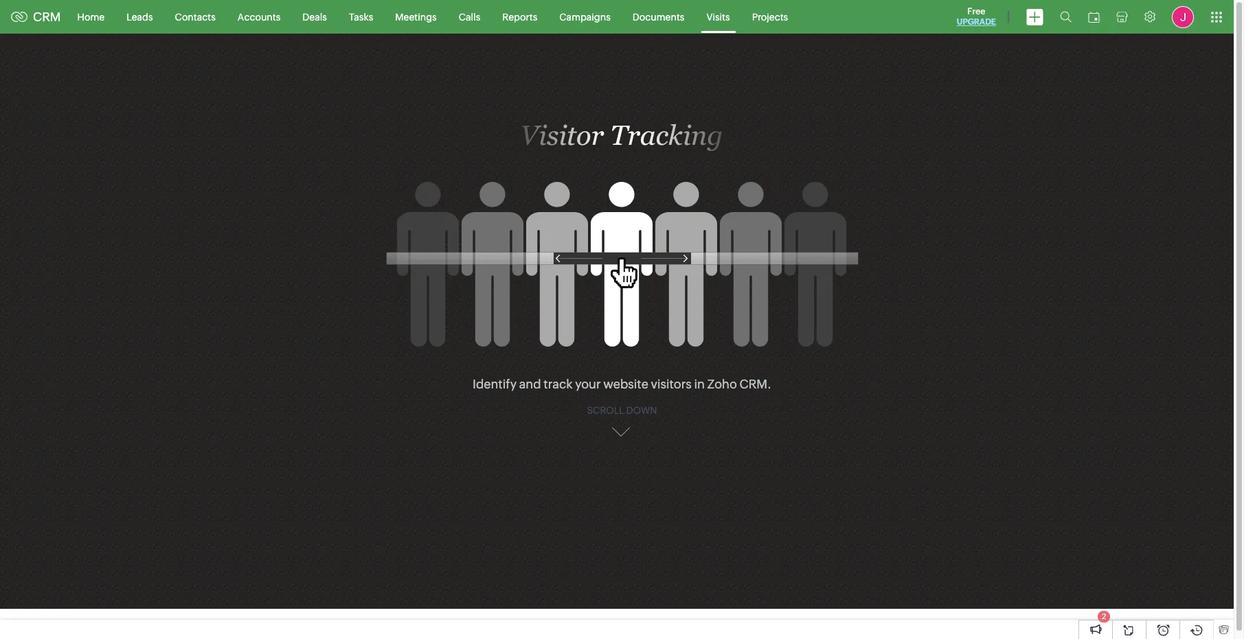 Task type: vqa. For each thing, say whether or not it's contained in the screenshot.
the Documents
yes



Task type: locate. For each thing, give the bounding box(es) containing it.
down
[[627, 405, 657, 416]]

2
[[1102, 613, 1107, 621]]

calls
[[459, 11, 481, 22]]

meetings
[[395, 11, 437, 22]]

tasks
[[349, 11, 373, 22]]

contacts
[[175, 11, 216, 22]]

leads
[[127, 11, 153, 22]]

visits
[[707, 11, 730, 22]]

campaigns link
[[549, 0, 622, 33]]

deals link
[[292, 0, 338, 33]]

calendar image
[[1089, 11, 1100, 22]]

home
[[77, 11, 105, 22]]

reports link
[[492, 0, 549, 33]]

accounts link
[[227, 0, 292, 33]]

your
[[576, 377, 601, 392]]

meetings link
[[384, 0, 448, 33]]

profile image
[[1173, 6, 1195, 28]]

visits link
[[696, 0, 741, 33]]

in
[[695, 377, 705, 392]]

projects
[[752, 11, 789, 22]]

crm link
[[11, 10, 61, 24]]

website
[[604, 377, 649, 392]]

documents
[[633, 11, 685, 22]]

crm.
[[740, 377, 772, 392]]

create menu image
[[1027, 9, 1044, 25]]

contacts link
[[164, 0, 227, 33]]

free
[[968, 6, 986, 16]]

identify
[[473, 377, 517, 392]]



Task type: describe. For each thing, give the bounding box(es) containing it.
zoho
[[708, 377, 737, 392]]

create menu element
[[1019, 0, 1052, 33]]

profile element
[[1164, 0, 1203, 33]]

visitors
[[651, 377, 692, 392]]

accounts
[[238, 11, 281, 22]]

search image
[[1061, 11, 1072, 23]]

track
[[544, 377, 573, 392]]

search element
[[1052, 0, 1081, 34]]

scroll down
[[587, 405, 657, 416]]

reports
[[503, 11, 538, 22]]

home link
[[66, 0, 116, 33]]

tasks link
[[338, 0, 384, 33]]

leads link
[[116, 0, 164, 33]]

and
[[519, 377, 541, 392]]

identify and track your website visitors in zoho crm.
[[473, 377, 772, 392]]

projects link
[[741, 0, 800, 33]]

crm
[[33, 10, 61, 24]]

deals
[[303, 11, 327, 22]]

calls link
[[448, 0, 492, 33]]

scroll
[[587, 405, 625, 416]]

campaigns
[[560, 11, 611, 22]]

free upgrade
[[957, 6, 997, 27]]

upgrade
[[957, 17, 997, 27]]

documents link
[[622, 0, 696, 33]]



